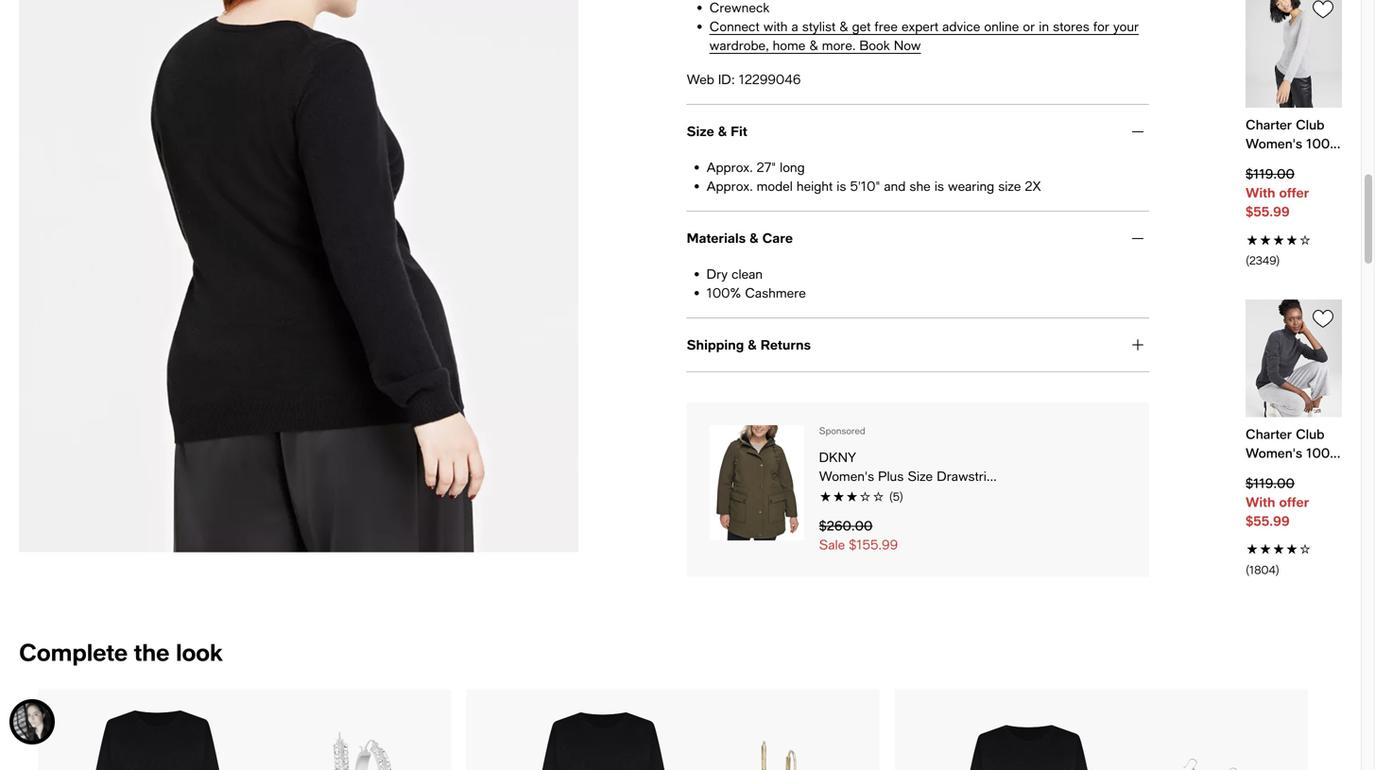 Task type: locate. For each thing, give the bounding box(es) containing it.
women's plus size drawstri... image
[[710, 425, 804, 541]]

$55.99
[[1246, 204, 1290, 219], [1246, 513, 1290, 529]]

1 vertical spatial $119.00
[[1246, 475, 1295, 491]]

offer for (1804)
[[1279, 494, 1309, 510]]

27"
[[757, 159, 776, 175]]

$55.99 up 4.1188 out of 5 rating with 2349 reviews image
[[1246, 204, 1290, 219]]

dkny
[[819, 449, 856, 465]]

1 vertical spatial approx.
[[707, 178, 753, 194]]

care
[[762, 230, 793, 246]]

tab list inside group
[[687, 0, 1149, 372]]

charter club - plus size cashmere crewneck sweater image
[[19, 0, 578, 552]]

$119.00 up 4.1188 out of 5 rating with 2349 reviews image
[[1246, 166, 1295, 182]]

stylist
[[802, 18, 836, 34]]

club down women's 100% cashmere v-neck sweater, regular & petite, created for macy's image
[[1296, 117, 1325, 132]]

$119.00 with offer $55.99 for (1804)
[[1246, 475, 1309, 529]]

charter club down women's 100% cashmere turtleneck sweater, regular & petite, created for macys image
[[1246, 426, 1325, 442]]

$119.00 for (2349)
[[1246, 166, 1295, 182]]

charter
[[1246, 117, 1292, 132], [1246, 426, 1292, 442]]

clean
[[732, 266, 763, 281]]

more.
[[822, 37, 856, 53]]

(1804)
[[1246, 563, 1280, 577]]

& left returns
[[748, 337, 757, 352]]

$119.00 with offer $55.99
[[1246, 166, 1309, 219], [1246, 475, 1309, 529]]

long
[[780, 159, 805, 175]]

1 vertical spatial $55.99
[[1246, 513, 1290, 529]]

& left care
[[750, 230, 759, 246]]

wearing
[[948, 178, 995, 194]]

2 $119.00 from the top
[[1246, 475, 1295, 491]]

1 with from the top
[[1246, 185, 1276, 201]]

2 with from the top
[[1246, 494, 1276, 510]]

1 horizontal spatial is
[[935, 178, 944, 194]]

for
[[1093, 18, 1110, 34]]

with for (2349)
[[1246, 185, 1276, 201]]

1 vertical spatial size
[[908, 468, 933, 484]]

0 vertical spatial charter
[[1246, 117, 1292, 132]]

is
[[837, 178, 846, 194], [935, 178, 944, 194]]

1 offer from the top
[[1279, 185, 1309, 201]]

(5)
[[889, 490, 904, 503]]

& for shipping & returns
[[748, 337, 757, 352]]

charter club down women's 100% cashmere v-neck sweater, regular & petite, created for macy's image
[[1246, 117, 1325, 132]]

women's 100% cashmere v-neck sweater, regular & petite, created for macy's image
[[1246, 0, 1342, 108]]

2 $55.99 from the top
[[1246, 513, 1290, 529]]

0 vertical spatial approx.
[[707, 159, 753, 175]]

(2349)
[[1246, 254, 1280, 267]]

2 horizontal spatial charter club plus size 100% cashmere crewneck sweater, created for macy's image
[[949, 722, 1109, 770]]

2 approx. from the top
[[707, 178, 753, 194]]

offer
[[1279, 185, 1309, 201], [1279, 494, 1309, 510]]

size right plus
[[908, 468, 933, 484]]

approx. left 27"
[[707, 159, 753, 175]]

$119.00 with offer $55.99 up 4.1188 out of 5 rating with 2349 reviews image
[[1246, 166, 1309, 219]]

size & fit button
[[687, 105, 1149, 158]]

club
[[1296, 117, 1325, 132], [1296, 426, 1325, 442]]

charter down women's 100% cashmere turtleneck sweater, regular & petite, created for macys image
[[1246, 426, 1292, 442]]

1 charter club link from the top
[[1246, 115, 1342, 153]]

get
[[852, 18, 871, 34]]

offer up 4.1414 out of 5 rating with 1804 reviews image
[[1279, 494, 1309, 510]]

& left fit on the top right
[[718, 123, 727, 139]]

2 club from the top
[[1296, 426, 1325, 442]]

charter for (2349)
[[1246, 117, 1292, 132]]

approx.
[[707, 159, 753, 175], [707, 178, 753, 194]]

with
[[1246, 185, 1276, 201], [1246, 494, 1276, 510]]

charter club link down women's 100% cashmere v-neck sweater, regular & petite, created for macy's image
[[1246, 115, 1342, 153]]

0 vertical spatial $55.99
[[1246, 204, 1290, 219]]

club down women's 100% cashmere turtleneck sweater, regular & petite, created for macys image
[[1296, 426, 1325, 442]]

0 horizontal spatial size
[[687, 123, 714, 139]]

0 horizontal spatial is
[[837, 178, 846, 194]]

with for (1804)
[[1246, 494, 1276, 510]]

or
[[1023, 18, 1035, 34]]

2 offer from the top
[[1279, 494, 1309, 510]]

tab list containing connect with a stylist & get free expert advice online or in stores for your wardrobe, home & more. book now
[[687, 0, 1149, 372]]

1 vertical spatial club
[[1296, 426, 1325, 442]]

now
[[894, 37, 921, 53]]

0 vertical spatial $119.00
[[1246, 166, 1295, 182]]

shipping
[[687, 337, 744, 352]]

0 vertical spatial charter club link
[[1246, 115, 1342, 153]]

1 vertical spatial offer
[[1279, 494, 1309, 510]]

charter club link
[[1246, 115, 1342, 153], [1246, 425, 1342, 463]]

with up 4.1414 out of 5 rating with 1804 reviews image
[[1246, 494, 1276, 510]]

complete the look
[[19, 638, 223, 666]]

online
[[984, 18, 1019, 34]]

&
[[840, 18, 848, 34], [810, 37, 818, 53], [718, 123, 727, 139], [750, 230, 759, 246], [748, 337, 757, 352]]

charter club link down women's 100% cashmere turtleneck sweater, regular & petite, created for macys image
[[1246, 425, 1342, 463]]

0 vertical spatial charter club
[[1246, 117, 1325, 132]]

0 vertical spatial club
[[1296, 117, 1325, 132]]

club for (2349)
[[1296, 117, 1325, 132]]

is right she at the top right of page
[[935, 178, 944, 194]]

1 charter from the top
[[1246, 117, 1292, 132]]

with up 4.1188 out of 5 rating with 2349 reviews image
[[1246, 185, 1276, 201]]

1 vertical spatial $119.00 with offer $55.99
[[1246, 475, 1309, 529]]

2 $119.00 with offer $55.99 from the top
[[1246, 475, 1309, 529]]

1 is from the left
[[837, 178, 846, 194]]

charter club
[[1246, 117, 1325, 132], [1246, 426, 1325, 442]]

2 charter club from the top
[[1246, 426, 1325, 442]]

1 $119.00 with offer $55.99 from the top
[[1246, 166, 1309, 219]]

$119.00 with offer $55.99 up 4.1414 out of 5 rating with 1804 reviews image
[[1246, 475, 1309, 529]]

1 horizontal spatial size
[[908, 468, 933, 484]]

size inside dropdown button
[[687, 123, 714, 139]]

women's 100% cashmere turtleneck sweater, regular & petite, created for macys image
[[1246, 299, 1342, 417]]

1 $55.99 from the top
[[1246, 204, 1290, 219]]

advice
[[943, 18, 980, 34]]

0 vertical spatial size
[[687, 123, 714, 139]]

1 horizontal spatial charter club plus size 100% cashmere crewneck sweater, created for macy's image
[[523, 709, 684, 770]]

home
[[773, 37, 806, 53]]

materials & care button
[[687, 212, 1149, 264]]

2 charter from the top
[[1246, 426, 1292, 442]]

$119.00
[[1246, 166, 1295, 182], [1246, 475, 1295, 491]]

size inside dkny women's plus size drawstri...
[[908, 468, 933, 484]]

1 charter club from the top
[[1246, 117, 1325, 132]]

2 is from the left
[[935, 178, 944, 194]]

1 $119.00 from the top
[[1246, 166, 1295, 182]]

0 vertical spatial $119.00 with offer $55.99
[[1246, 166, 1309, 219]]

the
[[134, 638, 169, 666]]

0 vertical spatial offer
[[1279, 185, 1309, 201]]

1 vertical spatial charter club link
[[1246, 425, 1342, 463]]

charter down women's 100% cashmere v-neck sweater, regular & petite, created for macy's image
[[1246, 117, 1292, 132]]

group
[[8, 0, 1342, 579]]

carousel element
[[1246, 0, 1342, 579]]

connect with a stylist & get free expert advice online or in stores for your wardrobe, home & more. book now
[[710, 18, 1139, 53]]

0 vertical spatial with
[[1246, 185, 1276, 201]]

offer up 4.1188 out of 5 rating with 2349 reviews image
[[1279, 185, 1309, 201]]

charter club plus size 100% cashmere crewneck sweater, created for macy's image for lucky brand silver-tone elongated petal drop earrings image
[[949, 722, 1109, 770]]

materials
[[687, 230, 746, 246]]

$55.99 up 4.1414 out of 5 rating with 1804 reviews image
[[1246, 513, 1290, 529]]

1 club from the top
[[1296, 117, 1325, 132]]

is left 5'10"
[[837, 178, 846, 194]]

tab list
[[687, 0, 1149, 372]]

shipping & returns button
[[687, 318, 1149, 371]]

your
[[1114, 18, 1139, 34]]

she
[[910, 178, 931, 194]]

1 vertical spatial charter
[[1246, 426, 1292, 442]]

2x
[[1025, 178, 1041, 194]]

$119.00 up 4.1414 out of 5 rating with 1804 reviews image
[[1246, 475, 1295, 491]]

$119.00 with offer $55.99 for (2349)
[[1246, 166, 1309, 219]]

1 vertical spatial charter club
[[1246, 426, 1325, 442]]

size
[[687, 123, 714, 139], [908, 468, 933, 484]]

charter club plus size 100% cashmere crewneck sweater, created for macy's image
[[77, 708, 238, 770], [523, 709, 684, 770], [949, 722, 1109, 770]]

1 vertical spatial with
[[1246, 494, 1276, 510]]

2 charter club link from the top
[[1246, 425, 1342, 463]]

size left fit on the top right
[[687, 123, 714, 139]]

approx. left model
[[707, 178, 753, 194]]

fit
[[731, 123, 747, 139]]

size
[[998, 178, 1021, 194]]



Task type: describe. For each thing, give the bounding box(es) containing it.
4.1188 out of 5 rating with 2349 reviews image
[[1246, 229, 1342, 269]]

group containing connect with a stylist & get free expert advice online or in stores for your wardrobe, home & more. book now
[[8, 0, 1342, 579]]

dkny women's plus size drawstri...
[[819, 449, 997, 484]]

look
[[176, 638, 223, 666]]

drawstri...
[[937, 468, 997, 484]]

$260.00 sale $155.99
[[819, 518, 898, 552]]

charter club for (2349)
[[1246, 117, 1325, 132]]

height
[[797, 178, 833, 194]]

web id: 12299046
[[687, 71, 801, 87]]

plus
[[878, 468, 904, 484]]

$260.00
[[819, 518, 873, 533]]

lucky brand silver-tone elongated petal drop earrings image
[[1172, 758, 1255, 770]]

id:
[[718, 71, 735, 87]]

expert
[[902, 18, 939, 34]]

size & fit
[[687, 123, 747, 139]]

book
[[860, 37, 890, 53]]

offer for (2349)
[[1279, 185, 1309, 201]]

in
[[1039, 18, 1049, 34]]

charter club plus size 100% cashmere crewneck sweater, created for macy's image for 'charter club pave & imitation pearl drop earrings, created for macy's' image
[[523, 709, 684, 770]]

charter club pave & imitation pearl drop earrings, created for macy's image
[[742, 739, 817, 770]]

& down stylist
[[810, 37, 818, 53]]

connect with a stylist & get free expert advice online or in stores for your wardrobe, home & more. book now button
[[710, 18, 1139, 53]]

& for size & fit
[[718, 123, 727, 139]]

dry
[[707, 266, 728, 281]]

a
[[792, 18, 798, 34]]

$119.00 for (1804)
[[1246, 475, 1295, 491]]

connect
[[710, 18, 760, 34]]

5 reviews element
[[819, 486, 1127, 505]]

club for (1804)
[[1296, 426, 1325, 442]]

4.1414 out of 5 rating with 1804 reviews image
[[1246, 538, 1342, 579]]

returns
[[761, 337, 811, 352]]

complete
[[19, 638, 128, 666]]

and
[[884, 178, 906, 194]]

stores
[[1053, 18, 1090, 34]]

1 approx. from the top
[[707, 159, 753, 175]]

and now this crystal small double row hoop earrings in silver-plate, 0.76" image
[[333, 732, 393, 770]]

materials & care
[[687, 230, 793, 246]]

cashmere
[[745, 285, 806, 300]]

sponsored
[[819, 425, 866, 436]]

sale
[[819, 537, 845, 552]]

charter club link for (2349)
[[1246, 115, 1342, 153]]

charter club link for (1804)
[[1246, 425, 1342, 463]]

$55.99 for (2349)
[[1246, 204, 1290, 219]]

free
[[875, 18, 898, 34]]

dry clean 100% cashmere
[[707, 266, 806, 300]]

charter club for (1804)
[[1246, 426, 1325, 442]]

approx. 27" long approx. model height is 5'10" and she is wearing size 2x
[[707, 159, 1041, 194]]

wardrobe,
[[710, 37, 769, 53]]

model
[[757, 178, 793, 194]]

women's
[[819, 468, 874, 484]]

shipping & returns
[[687, 337, 811, 352]]

web
[[687, 71, 714, 87]]

5'10"
[[850, 178, 880, 194]]

& left get
[[840, 18, 848, 34]]

12299046
[[739, 71, 801, 87]]

& for materials & care
[[750, 230, 759, 246]]

0 horizontal spatial charter club plus size 100% cashmere crewneck sweater, created for macy's image
[[77, 708, 238, 770]]

$55.99 for (1804)
[[1246, 513, 1290, 529]]

100%
[[707, 285, 741, 300]]

charter for (1804)
[[1246, 426, 1292, 442]]

with
[[763, 18, 788, 34]]

$155.99
[[849, 537, 898, 552]]



Task type: vqa. For each thing, say whether or not it's contained in the screenshot.
Bonus Offer with Purchase. $39.99 Diamond Earrings with a Macy's purchase. image
no



